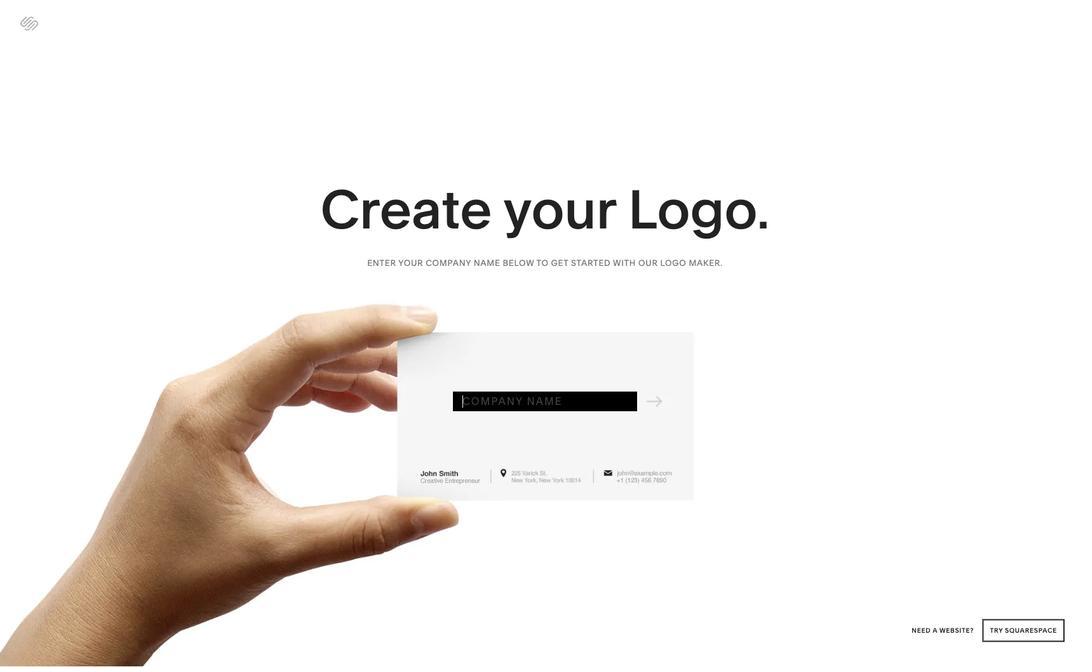 Task type: describe. For each thing, give the bounding box(es) containing it.
need a website?
[[912, 627, 976, 635]]

website?
[[940, 627, 974, 635]]

try squarespace
[[990, 627, 1057, 635]]

a
[[933, 627, 938, 635]]

logo.
[[628, 177, 770, 242]]

create your logo.
[[321, 177, 770, 242]]

squarespace
[[1005, 627, 1057, 635]]

below
[[503, 258, 534, 268]]

try
[[990, 627, 1003, 635]]

try squarespace link
[[983, 620, 1065, 643]]

create
[[321, 177, 492, 242]]

name
[[474, 258, 500, 268]]



Task type: locate. For each thing, give the bounding box(es) containing it.
your for create
[[503, 177, 616, 242]]

started
[[571, 258, 611, 268]]

company
[[426, 258, 471, 268]]

0 vertical spatial your
[[503, 177, 616, 242]]

0 horizontal spatial your
[[399, 258, 423, 268]]

your for enter
[[399, 258, 423, 268]]

1 horizontal spatial your
[[503, 177, 616, 242]]

your
[[503, 177, 616, 242], [399, 258, 423, 268]]

COMPANY NAME text field
[[453, 392, 637, 412]]

1 vertical spatial your
[[399, 258, 423, 268]]

enter your company name below to get started with our logo maker.
[[367, 258, 723, 268]]

with
[[613, 258, 636, 268]]

get
[[551, 258, 569, 268]]

your right enter
[[399, 258, 423, 268]]

to
[[537, 258, 549, 268]]

our
[[639, 258, 658, 268]]

maker.
[[689, 258, 723, 268]]

need
[[912, 627, 931, 635]]

logo
[[661, 258, 687, 268]]

enter
[[367, 258, 396, 268]]

your up get
[[503, 177, 616, 242]]



Task type: vqa. For each thing, say whether or not it's contained in the screenshot.
your associated with Create
yes



